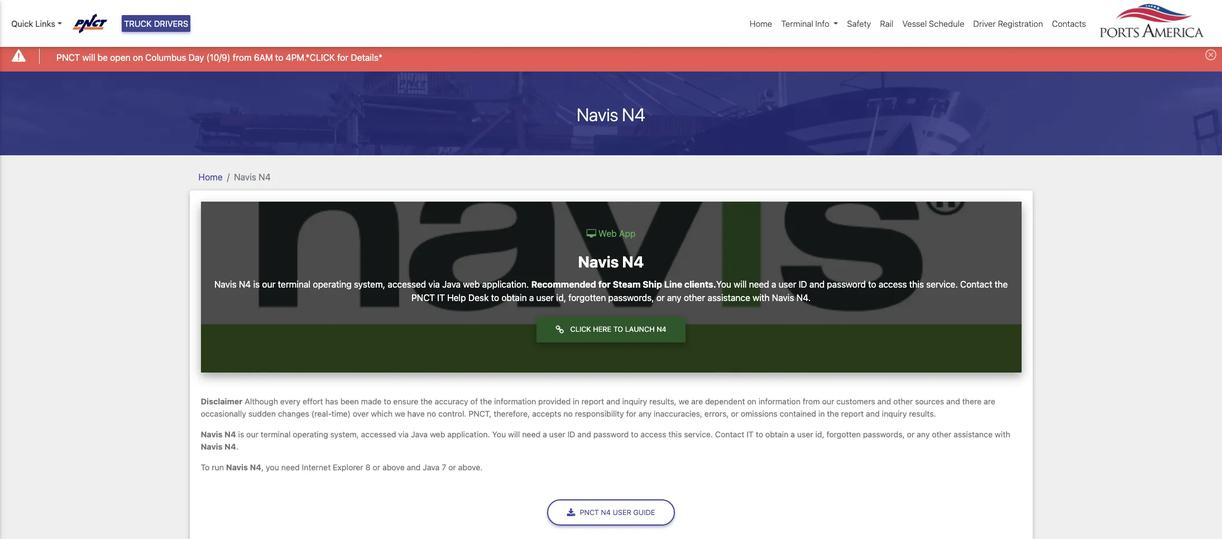 Task type: describe. For each thing, give the bounding box(es) containing it.
obtain inside navis n4 is our terminal operating system, accessed via java web application. you will need a user id and password to access this service. contact it to obtain a user id, forgotten passwords, or any other assistance with navis n4 .
[[766, 430, 789, 439]]

application. for recommended
[[482, 279, 529, 289]]

from inside the 'although every effort has been made to ensure the accuracy of the information provided in report and inquiry results, we are dependent on information from our customers and other sources and there are occasionally sudden changes (real-time) over which we have no control. pnct, therefore, accepts no responsibility for any inaccuracies, errors, or omissions contained in the report and inquiry results.'
[[803, 397, 820, 406]]

quick links link
[[11, 17, 62, 30]]

.
[[236, 442, 238, 451]]

vessel schedule link
[[898, 13, 969, 34]]

contact inside navis n4 is our terminal operating system, accessed via java web application. you will need a user id and password to access this service. contact it to obtain a user id, forgotten passwords, or any other assistance with navis n4 .
[[716, 430, 745, 439]]

7
[[442, 463, 446, 472]]

above
[[383, 463, 405, 472]]

click here to launch n4 link
[[537, 316, 686, 342]]

run
[[212, 463, 224, 472]]

service. inside navis n4 is our terminal operating system, accessed via java web application. you will need a user id and password to access this service. contact it to obtain a user id, forgotten passwords, or any other assistance with navis n4 .
[[684, 430, 713, 439]]

1 horizontal spatial we
[[679, 397, 690, 406]]

id, inside navis n4 is our terminal operating system, accessed via java web application. you will need a user id and password to access this service. contact it to obtain a user id, forgotten passwords, or any other assistance with navis n4 .
[[816, 430, 825, 439]]

1 horizontal spatial in
[[819, 409, 825, 418]]

truck
[[124, 18, 152, 28]]

vessel schedule
[[903, 18, 965, 28]]

6am
[[254, 52, 273, 62]]

details*
[[351, 52, 383, 62]]

or inside navis n4 is our terminal operating system, accessed via java web application. recommended for steam ship line clients. you will need a user id and password to access this service. contact the pnct it help desk to obtain a user id, forgotten passwords, or any other assistance with navis n4.
[[657, 292, 665, 303]]

be
[[98, 52, 108, 62]]

terminal info link
[[777, 13, 843, 34]]

and left there
[[947, 397, 961, 406]]

with inside navis n4 is our terminal operating system, accessed via java web application. you will need a user id and password to access this service. contact it to obtain a user id, forgotten passwords, or any other assistance with navis n4 .
[[995, 430, 1011, 439]]

vessel
[[903, 18, 927, 28]]

id inside navis n4 is our terminal operating system, accessed via java web application. recommended for steam ship line clients. you will need a user id and password to access this service. contact the pnct it help desk to obtain a user id, forgotten passwords, or any other assistance with navis n4.
[[799, 279, 808, 289]]

rail link
[[876, 13, 898, 34]]

you inside navis n4 is our terminal operating system, accessed via java web application. recommended for steam ship line clients. you will need a user id and password to access this service. contact the pnct it help desk to obtain a user id, forgotten passwords, or any other assistance with navis n4.
[[717, 279, 732, 289]]

click
[[571, 325, 591, 334]]

pnct will be open on columbus day (10/9) from 6am to 4pm.*click for details*
[[57, 52, 383, 62]]

pnct n4 user guide link
[[547, 499, 676, 526]]

pnct for pnct will be open on columbus day (10/9) from 6am to 4pm.*click for details*
[[57, 52, 80, 62]]

has
[[325, 397, 338, 406]]

0 vertical spatial report
[[582, 397, 605, 406]]

therefore,
[[494, 409, 530, 418]]

safety
[[848, 18, 872, 28]]

passwords, inside navis n4 is our terminal operating system, accessed via java web application. you will need a user id and password to access this service. contact it to obtain a user id, forgotten passwords, or any other assistance with navis n4 .
[[863, 430, 905, 439]]

web for you
[[430, 430, 445, 439]]

2 no from the left
[[564, 409, 573, 418]]

n4 inside navis n4 is our terminal operating system, accessed via java web application. recommended for steam ship line clients. you will need a user id and password to access this service. contact the pnct it help desk to obtain a user id, forgotten passwords, or any other assistance with navis n4.
[[239, 279, 251, 289]]

0 horizontal spatial inquiry
[[623, 397, 648, 406]]

guide
[[634, 508, 655, 517]]

0 horizontal spatial home
[[199, 172, 223, 182]]

2 vertical spatial java
[[423, 463, 440, 472]]

,
[[261, 463, 264, 472]]

to run navis n4 , you need internet explorer 8 or above and java 7 or above.
[[201, 463, 483, 472]]

n4.
[[797, 292, 811, 303]]

quick links
[[11, 18, 55, 28]]

0 horizontal spatial home link
[[199, 172, 223, 182]]

(real-
[[312, 409, 332, 418]]

0 vertical spatial in
[[573, 397, 580, 406]]

contact inside navis n4 is our terminal operating system, accessed via java web application. recommended for steam ship line clients. you will need a user id and password to access this service. contact the pnct it help desk to obtain a user id, forgotten passwords, or any other assistance with navis n4.
[[961, 279, 993, 289]]

contacts link
[[1048, 13, 1091, 34]]

any inside the 'although every effort has been made to ensure the accuracy of the information provided in report and inquiry results, we are dependent on information from our customers and other sources and there are occasionally sudden changes (real-time) over which we have no control. pnct, therefore, accepts no responsibility for any inaccuracies, errors, or omissions contained in the report and inquiry results.'
[[639, 409, 652, 418]]

time)
[[332, 409, 351, 418]]

with inside navis n4 is our terminal operating system, accessed via java web application. recommended for steam ship line clients. you will need a user id and password to access this service. contact the pnct it help desk to obtain a user id, forgotten passwords, or any other assistance with navis n4.
[[753, 292, 770, 303]]

which
[[371, 409, 393, 418]]

pnct will be open on columbus day (10/9) from 6am to 4pm.*click for details* link
[[57, 51, 383, 64]]

occasionally
[[201, 409, 246, 418]]

need inside navis n4 is our terminal operating system, accessed via java web application. you will need a user id and password to access this service. contact it to obtain a user id, forgotten passwords, or any other assistance with navis n4 .
[[522, 430, 541, 439]]

recommended
[[532, 279, 597, 289]]

1 vertical spatial inquiry
[[882, 409, 907, 418]]

internet
[[302, 463, 331, 472]]

service. inside navis n4 is our terminal operating system, accessed via java web application. recommended for steam ship line clients. you will need a user id and password to access this service. contact the pnct it help desk to obtain a user id, forgotten passwords, or any other assistance with navis n4.
[[927, 279, 958, 289]]

and inside navis n4 is our terminal operating system, accessed via java web application. you will need a user id and password to access this service. contact it to obtain a user id, forgotten passwords, or any other assistance with navis n4 .
[[578, 430, 592, 439]]

inaccuracies,
[[654, 409, 703, 418]]

terminal for navis n4 is our terminal operating system, accessed via java web application. you will need a user id and password to access this service. contact it to obtain a user id, forgotten passwords, or any other assistance with navis n4 .
[[261, 430, 291, 439]]

or inside navis n4 is our terminal operating system, accessed via java web application. you will need a user id and password to access this service. contact it to obtain a user id, forgotten passwords, or any other assistance with navis n4 .
[[907, 430, 915, 439]]

our for pnct
[[262, 279, 276, 289]]

operating for navis n4 is our terminal operating system, accessed via java web application. you will need a user id and password to access this service. contact it to obtain a user id, forgotten passwords, or any other assistance with navis n4 .
[[293, 430, 328, 439]]

java for you
[[411, 430, 428, 439]]

accepts
[[532, 409, 562, 418]]

0 horizontal spatial need
[[281, 463, 300, 472]]

disclaimer
[[201, 397, 243, 406]]

clients.
[[685, 279, 717, 289]]

terminal
[[782, 18, 814, 28]]

to inside alert
[[275, 52, 283, 62]]

click here to launch n4
[[569, 325, 667, 334]]

you inside navis n4 is our terminal operating system, accessed via java web application. you will need a user id and password to access this service. contact it to obtain a user id, forgotten passwords, or any other assistance with navis n4 .
[[492, 430, 506, 439]]

and right above
[[407, 463, 421, 472]]

1 vertical spatial we
[[395, 409, 405, 418]]

there
[[963, 397, 982, 406]]

1 horizontal spatial home
[[750, 18, 773, 28]]

forgotten inside navis n4 is our terminal operating system, accessed via java web application. recommended for steam ship line clients. you will need a user id and password to access this service. contact the pnct it help desk to obtain a user id, forgotten passwords, or any other assistance with navis n4.
[[569, 292, 606, 303]]

1 no from the left
[[427, 409, 436, 418]]

terminal info
[[782, 18, 830, 28]]

our for passwords,
[[246, 430, 259, 439]]

launch
[[625, 325, 655, 334]]

it inside navis n4 is our terminal operating system, accessed via java web application. you will need a user id and password to access this service. contact it to obtain a user id, forgotten passwords, or any other assistance with navis n4 .
[[747, 430, 754, 439]]

1 vertical spatial navis n4
[[234, 172, 271, 182]]

other inside navis n4 is our terminal operating system, accessed via java web application. you will need a user id and password to access this service. contact it to obtain a user id, forgotten passwords, or any other assistance with navis n4 .
[[932, 430, 952, 439]]

help
[[447, 292, 466, 303]]

any inside navis n4 is our terminal operating system, accessed via java web application. you will need a user id and password to access this service. contact it to obtain a user id, forgotten passwords, or any other assistance with navis n4 .
[[917, 430, 930, 439]]

registration
[[999, 18, 1044, 28]]

our inside the 'although every effort has been made to ensure the accuracy of the information provided in report and inquiry results, we are dependent on information from our customers and other sources and there are occasionally sudden changes (real-time) over which we have no control. pnct, therefore, accepts no responsibility for any inaccuracies, errors, or omissions contained in the report and inquiry results.'
[[823, 397, 835, 406]]

other inside the 'although every effort has been made to ensure the accuracy of the information provided in report and inquiry results, we are dependent on information from our customers and other sources and there are occasionally sudden changes (real-time) over which we have no control. pnct, therefore, accepts no responsibility for any inaccuracies, errors, or omissions contained in the report and inquiry results.'
[[894, 397, 913, 406]]

safety link
[[843, 13, 876, 34]]

driver
[[974, 18, 996, 28]]

web
[[599, 228, 617, 238]]

1 vertical spatial report
[[842, 409, 864, 418]]

from inside alert
[[233, 52, 252, 62]]

driver registration link
[[969, 13, 1048, 34]]

will inside alert
[[82, 52, 95, 62]]

sources
[[916, 397, 945, 406]]

accessed for recommended
[[388, 279, 426, 289]]

any inside navis n4 is our terminal operating system, accessed via java web application. recommended for steam ship line clients. you will need a user id and password to access this service. contact the pnct it help desk to obtain a user id, forgotten passwords, or any other assistance with navis n4.
[[668, 292, 682, 303]]

control.
[[439, 409, 467, 418]]

app
[[619, 228, 636, 238]]

application. for you
[[448, 430, 490, 439]]

ensure
[[394, 397, 419, 406]]

have
[[408, 409, 425, 418]]

contacts
[[1053, 18, 1087, 28]]

assistance inside navis n4 is our terminal operating system, accessed via java web application. you will need a user id and password to access this service. contact it to obtain a user id, forgotten passwords, or any other assistance with navis n4 .
[[954, 430, 993, 439]]

pnct n4 user guide
[[580, 508, 655, 517]]

for inside navis n4 is our terminal operating system, accessed via java web application. recommended for steam ship line clients. you will need a user id and password to access this service. contact the pnct it help desk to obtain a user id, forgotten passwords, or any other assistance with navis n4.
[[599, 279, 611, 289]]

truck drivers
[[124, 18, 188, 28]]

on inside pnct will be open on columbus day (10/9) from 6am to 4pm.*click for details* link
[[133, 52, 143, 62]]

web for recommended
[[463, 279, 480, 289]]

desk
[[469, 292, 489, 303]]

is for navis n4 is our terminal operating system, accessed via java web application. recommended for steam ship line clients. you will need a user id and password to access this service. contact the pnct it help desk to obtain a user id, forgotten passwords, or any other assistance with navis n4.
[[253, 279, 260, 289]]

will inside navis n4 is our terminal operating system, accessed via java web application. you will need a user id and password to access this service. contact it to obtain a user id, forgotten passwords, or any other assistance with navis n4 .
[[508, 430, 520, 439]]

columbus
[[145, 52, 186, 62]]

errors,
[[705, 409, 729, 418]]

you
[[266, 463, 279, 472]]

via for recommended
[[429, 279, 440, 289]]

drivers
[[154, 18, 188, 28]]

open
[[110, 52, 131, 62]]

pnct inside navis n4 is our terminal operating system, accessed via java web application. recommended for steam ship line clients. you will need a user id and password to access this service. contact the pnct it help desk to obtain a user id, forgotten passwords, or any other assistance with navis n4.
[[412, 292, 435, 303]]

responsibility
[[575, 409, 624, 418]]

accuracy
[[435, 397, 469, 406]]



Task type: vqa. For each thing, say whether or not it's contained in the screenshot.
You to the left
yes



Task type: locate. For each thing, give the bounding box(es) containing it.
0 horizontal spatial id,
[[557, 292, 566, 303]]

is inside navis n4 is our terminal operating system, accessed via java web application. recommended for steam ship line clients. you will need a user id and password to access this service. contact the pnct it help desk to obtain a user id, forgotten passwords, or any other assistance with navis n4.
[[253, 279, 260, 289]]

close image
[[1206, 49, 1217, 60]]

a
[[772, 279, 777, 289], [529, 292, 534, 303], [543, 430, 547, 439], [791, 430, 795, 439]]

1 horizontal spatial via
[[429, 279, 440, 289]]

operating inside navis n4 is our terminal operating system, accessed via java web application. recommended for steam ship line clients. you will need a user id and password to access this service. contact the pnct it help desk to obtain a user id, forgotten passwords, or any other assistance with navis n4.
[[313, 279, 352, 289]]

links
[[35, 18, 55, 28]]

1 vertical spatial on
[[748, 397, 757, 406]]

you right 'line'
[[717, 279, 732, 289]]

java down have
[[411, 430, 428, 439]]

1 vertical spatial application.
[[448, 430, 490, 439]]

will left be at top left
[[82, 52, 95, 62]]

0 horizontal spatial information
[[494, 397, 536, 406]]

2 vertical spatial will
[[508, 430, 520, 439]]

2 vertical spatial for
[[626, 409, 637, 418]]

forgotten inside navis n4 is our terminal operating system, accessed via java web application. you will need a user id and password to access this service. contact it to obtain a user id, forgotten passwords, or any other assistance with navis n4 .
[[827, 430, 861, 439]]

ship
[[643, 279, 662, 289]]

1 horizontal spatial id
[[799, 279, 808, 289]]

results,
[[650, 397, 677, 406]]

1 vertical spatial our
[[823, 397, 835, 406]]

to
[[201, 463, 210, 472]]

system, inside navis n4 is our terminal operating system, accessed via java web application. recommended for steam ship line clients. you will need a user id and password to access this service. contact the pnct it help desk to obtain a user id, forgotten passwords, or any other assistance with navis n4.
[[354, 279, 386, 289]]

day
[[189, 52, 204, 62]]

are right there
[[984, 397, 996, 406]]

obtain down omissions on the right of the page
[[766, 430, 789, 439]]

access inside navis n4 is our terminal operating system, accessed via java web application. you will need a user id and password to access this service. contact it to obtain a user id, forgotten passwords, or any other assistance with navis n4 .
[[641, 430, 667, 439]]

1 horizontal spatial on
[[748, 397, 757, 406]]

other down clients.
[[684, 292, 706, 303]]

report down customers
[[842, 409, 864, 418]]

terminal for navis n4 is our terminal operating system, accessed via java web application. recommended for steam ship line clients. you will need a user id and password to access this service. contact the pnct it help desk to obtain a user id, forgotten passwords, or any other assistance with navis n4.
[[278, 279, 311, 289]]

forgotten down recommended
[[569, 292, 606, 303]]

id down responsibility
[[568, 430, 576, 439]]

0 horizontal spatial id
[[568, 430, 576, 439]]

from up contained
[[803, 397, 820, 406]]

any down 'line'
[[668, 292, 682, 303]]

this
[[910, 279, 924, 289], [669, 430, 682, 439]]

1 horizontal spatial is
[[253, 279, 260, 289]]

pnct for pnct n4 user guide
[[580, 508, 599, 517]]

steam
[[613, 279, 641, 289]]

0 horizontal spatial from
[[233, 52, 252, 62]]

pnct,
[[469, 409, 492, 418]]

assistance down there
[[954, 430, 993, 439]]

1 vertical spatial access
[[641, 430, 667, 439]]

1 horizontal spatial will
[[508, 430, 520, 439]]

info
[[816, 18, 830, 28]]

or down dependent
[[731, 409, 739, 418]]

quick
[[11, 18, 33, 28]]

1 vertical spatial any
[[639, 409, 652, 418]]

id, down contained
[[816, 430, 825, 439]]

over
[[353, 409, 369, 418]]

0 vertical spatial terminal
[[278, 279, 311, 289]]

0 vertical spatial will
[[82, 52, 95, 62]]

obtain inside navis n4 is our terminal operating system, accessed via java web application. recommended for steam ship line clients. you will need a user id and password to access this service. contact the pnct it help desk to obtain a user id, forgotten passwords, or any other assistance with navis n4.
[[502, 292, 527, 303]]

0 vertical spatial this
[[910, 279, 924, 289]]

1 horizontal spatial password
[[827, 279, 866, 289]]

1 are from the left
[[692, 397, 703, 406]]

information up the therefore,
[[494, 397, 536, 406]]

pnct it help desk link
[[412, 292, 489, 303]]

java up 'pnct it help desk' 'link'
[[443, 279, 461, 289]]

or right the 8
[[373, 463, 380, 472]]

0 horizontal spatial with
[[753, 292, 770, 303]]

schedule
[[930, 18, 965, 28]]

navis
[[577, 104, 619, 125], [234, 172, 256, 182], [579, 252, 619, 271], [214, 279, 237, 289], [772, 292, 795, 303], [201, 430, 223, 439], [201, 442, 223, 451], [226, 463, 248, 472]]

via inside navis n4 is our terminal operating system, accessed via java web application. recommended for steam ship line clients. you will need a user id and password to access this service. contact the pnct it help desk to obtain a user id, forgotten passwords, or any other assistance with navis n4.
[[429, 279, 440, 289]]

0 vertical spatial obtain
[[502, 292, 527, 303]]

id, down recommended
[[557, 292, 566, 303]]

truck drivers link
[[122, 15, 191, 32]]

0 horizontal spatial web
[[430, 430, 445, 439]]

0 vertical spatial operating
[[313, 279, 352, 289]]

1 vertical spatial java
[[411, 430, 428, 439]]

on inside the 'although every effort has been made to ensure the accuracy of the information provided in report and inquiry results, we are dependent on information from our customers and other sources and there are occasionally sudden changes (real-time) over which we have no control. pnct, therefore, accepts no responsibility for any inaccuracies, errors, or omissions contained in the report and inquiry results.'
[[748, 397, 757, 406]]

application. up desk
[[482, 279, 529, 289]]

1 information from the left
[[494, 397, 536, 406]]

made
[[361, 397, 382, 406]]

you
[[717, 279, 732, 289], [492, 430, 506, 439]]

and down responsibility
[[578, 430, 592, 439]]

assistance inside navis n4 is our terminal operating system, accessed via java web application. recommended for steam ship line clients. you will need a user id and password to access this service. contact the pnct it help desk to obtain a user id, forgotten passwords, or any other assistance with navis n4.
[[708, 292, 751, 303]]

4pm.*click
[[286, 52, 335, 62]]

1 vertical spatial home link
[[199, 172, 223, 182]]

0 horizontal spatial access
[[641, 430, 667, 439]]

information up contained
[[759, 397, 801, 406]]

pnct
[[57, 52, 80, 62], [412, 292, 435, 303], [580, 508, 599, 517]]

0 vertical spatial our
[[262, 279, 276, 289]]

0 horizontal spatial passwords,
[[609, 292, 655, 303]]

1 horizontal spatial service.
[[927, 279, 958, 289]]

java
[[443, 279, 461, 289], [411, 430, 428, 439], [423, 463, 440, 472]]

our inside navis n4 is our terminal operating system, accessed via java web application. you will need a user id and password to access this service. contact it to obtain a user id, forgotten passwords, or any other assistance with navis n4 .
[[246, 430, 259, 439]]

0 horizontal spatial other
[[684, 292, 706, 303]]

or down ship
[[657, 292, 665, 303]]

here
[[593, 325, 612, 334]]

0 horizontal spatial service.
[[684, 430, 713, 439]]

0 vertical spatial we
[[679, 397, 690, 406]]

via up 'pnct it help desk' 'link'
[[429, 279, 440, 289]]

our
[[262, 279, 276, 289], [823, 397, 835, 406], [246, 430, 259, 439]]

we
[[679, 397, 690, 406], [395, 409, 405, 418]]

0 vertical spatial with
[[753, 292, 770, 303]]

0 vertical spatial it
[[437, 292, 445, 303]]

other down results.
[[932, 430, 952, 439]]

in right provided
[[573, 397, 580, 406]]

application. inside navis n4 is our terminal operating system, accessed via java web application. you will need a user id and password to access this service. contact it to obtain a user id, forgotten passwords, or any other assistance with navis n4 .
[[448, 430, 490, 439]]

for inside alert
[[337, 52, 349, 62]]

for left details*
[[337, 52, 349, 62]]

pnct left be at top left
[[57, 52, 80, 62]]

for right responsibility
[[626, 409, 637, 418]]

terminal
[[278, 279, 311, 289], [261, 430, 291, 439]]

1 horizontal spatial web
[[463, 279, 480, 289]]

no right have
[[427, 409, 436, 418]]

results.
[[910, 409, 937, 418]]

(10/9)
[[207, 52, 231, 62]]

home
[[750, 18, 773, 28], [199, 172, 223, 182]]

1 horizontal spatial our
[[262, 279, 276, 289]]

1 vertical spatial assistance
[[954, 430, 993, 439]]

0 horizontal spatial on
[[133, 52, 143, 62]]

1 horizontal spatial other
[[894, 397, 913, 406]]

2 vertical spatial other
[[932, 430, 952, 439]]

explorer
[[333, 463, 364, 472]]

other up results.
[[894, 397, 913, 406]]

line
[[665, 279, 683, 289]]

provided
[[539, 397, 571, 406]]

1 vertical spatial system,
[[330, 430, 359, 439]]

operating
[[313, 279, 352, 289], [293, 430, 328, 439]]

this inside navis n4 is our terminal operating system, accessed via java web application. recommended for steam ship line clients. you will need a user id and password to access this service. contact the pnct it help desk to obtain a user id, forgotten passwords, or any other assistance with navis n4.
[[910, 279, 924, 289]]

1 vertical spatial service.
[[684, 430, 713, 439]]

effort
[[303, 397, 323, 406]]

for left 'steam'
[[599, 279, 611, 289]]

terminal inside navis n4 is our terminal operating system, accessed via java web application. recommended for steam ship line clients. you will need a user id and password to access this service. contact the pnct it help desk to obtain a user id, forgotten passwords, or any other assistance with navis n4.
[[278, 279, 311, 289]]

id,
[[557, 292, 566, 303], [816, 430, 825, 439]]

0 horizontal spatial forgotten
[[569, 292, 606, 303]]

operating for navis n4 is our terminal operating system, accessed via java web application. recommended for steam ship line clients. you will need a user id and password to access this service. contact the pnct it help desk to obtain a user id, forgotten passwords, or any other assistance with navis n4.
[[313, 279, 352, 289]]

via down have
[[398, 430, 409, 439]]

0 vertical spatial home link
[[746, 13, 777, 34]]

1 horizontal spatial need
[[522, 430, 541, 439]]

0 horizontal spatial via
[[398, 430, 409, 439]]

sudden
[[248, 409, 276, 418]]

although every effort has been made to ensure the accuracy of the information provided in report and inquiry results, we are dependent on information from our customers and other sources and there are occasionally sudden changes (real-time) over which we have no control. pnct, therefore, accepts no responsibility for any inaccuracies, errors, or omissions contained in the report and inquiry results.
[[201, 397, 996, 418]]

0 vertical spatial home
[[750, 18, 773, 28]]

0 horizontal spatial in
[[573, 397, 580, 406]]

id
[[799, 279, 808, 289], [568, 430, 576, 439]]

is inside navis n4 is our terminal operating system, accessed via java web application. you will need a user id and password to access this service. contact it to obtain a user id, forgotten passwords, or any other assistance with navis n4 .
[[238, 430, 244, 439]]

rail
[[881, 18, 894, 28]]

1 vertical spatial terminal
[[261, 430, 291, 439]]

passwords, down 'steam'
[[609, 292, 655, 303]]

for inside the 'although every effort has been made to ensure the accuracy of the information provided in report and inquiry results, we are dependent on information from our customers and other sources and there are occasionally sudden changes (real-time) over which we have no control. pnct, therefore, accepts no responsibility for any inaccuracies, errors, or omissions contained in the report and inquiry results.'
[[626, 409, 637, 418]]

1 vertical spatial it
[[747, 430, 754, 439]]

been
[[341, 397, 359, 406]]

and down customers
[[866, 409, 880, 418]]

web up desk
[[463, 279, 480, 289]]

2 vertical spatial navis n4
[[579, 252, 644, 271]]

it left help
[[437, 292, 445, 303]]

1 horizontal spatial inquiry
[[882, 409, 907, 418]]

or down results.
[[907, 430, 915, 439]]

and up n4. at the bottom of the page
[[810, 279, 825, 289]]

with
[[753, 292, 770, 303], [995, 430, 1011, 439]]

it
[[437, 292, 445, 303], [747, 430, 754, 439]]

1 vertical spatial obtain
[[766, 430, 789, 439]]

user
[[779, 279, 797, 289], [537, 292, 554, 303], [549, 430, 566, 439], [798, 430, 814, 439]]

will
[[82, 52, 95, 62], [734, 279, 747, 289], [508, 430, 520, 439]]

0 vertical spatial navis n4
[[577, 104, 646, 125]]

password inside navis n4 is our terminal operating system, accessed via java web application. you will need a user id and password to access this service. contact it to obtain a user id, forgotten passwords, or any other assistance with navis n4 .
[[594, 430, 629, 439]]

or right 7
[[449, 463, 456, 472]]

inquiry
[[623, 397, 648, 406], [882, 409, 907, 418]]

web app
[[597, 228, 636, 238]]

in right contained
[[819, 409, 825, 418]]

pnct left user on the bottom right
[[580, 508, 599, 517]]

we up inaccuracies, at bottom
[[679, 397, 690, 406]]

pnct inside the pnct n4 user guide link
[[580, 508, 599, 517]]

0 vertical spatial access
[[879, 279, 907, 289]]

1 horizontal spatial for
[[599, 279, 611, 289]]

0 horizontal spatial are
[[692, 397, 703, 406]]

accessed up 'pnct it help desk' 'link'
[[388, 279, 426, 289]]

accessed
[[388, 279, 426, 289], [361, 430, 396, 439]]

via
[[429, 279, 440, 289], [398, 430, 409, 439]]

will inside navis n4 is our terminal operating system, accessed via java web application. recommended for steam ship line clients. you will need a user id and password to access this service. contact the pnct it help desk to obtain a user id, forgotten passwords, or any other assistance with navis n4.
[[734, 279, 747, 289]]

passwords, down customers
[[863, 430, 905, 439]]

you down the therefore,
[[492, 430, 506, 439]]

0 horizontal spatial will
[[82, 52, 95, 62]]

this inside navis n4 is our terminal operating system, accessed via java web application. you will need a user id and password to access this service. contact it to obtain a user id, forgotten passwords, or any other assistance with navis n4 .
[[669, 430, 682, 439]]

1 horizontal spatial contact
[[961, 279, 993, 289]]

via inside navis n4 is our terminal operating system, accessed via java web application. you will need a user id and password to access this service. contact it to obtain a user id, forgotten passwords, or any other assistance with navis n4 .
[[398, 430, 409, 439]]

of
[[471, 397, 478, 406]]

need inside navis n4 is our terminal operating system, accessed via java web application. recommended for steam ship line clients. you will need a user id and password to access this service. contact the pnct it help desk to obtain a user id, forgotten passwords, or any other assistance with navis n4.
[[749, 279, 770, 289]]

other inside navis n4 is our terminal operating system, accessed via java web application. recommended for steam ship line clients. you will need a user id and password to access this service. contact the pnct it help desk to obtain a user id, forgotten passwords, or any other assistance with navis n4.
[[684, 292, 706, 303]]

2 are from the left
[[984, 397, 996, 406]]

0 vertical spatial password
[[827, 279, 866, 289]]

in
[[573, 397, 580, 406], [819, 409, 825, 418]]

we down ensure
[[395, 409, 405, 418]]

system,
[[354, 279, 386, 289], [330, 430, 359, 439]]

system, inside navis n4 is our terminal operating system, accessed via java web application. you will need a user id and password to access this service. contact it to obtain a user id, forgotten passwords, or any other assistance with navis n4 .
[[330, 430, 359, 439]]

it down omissions on the right of the page
[[747, 430, 754, 439]]

application. down pnct,
[[448, 430, 490, 439]]

web
[[463, 279, 480, 289], [430, 430, 445, 439]]

navis n4 is our terminal operating system, accessed via java web application. recommended for steam ship line clients. you will need a user id and password to access this service. contact the pnct it help desk to obtain a user id, forgotten passwords, or any other assistance with navis n4.
[[214, 279, 1008, 303]]

web inside navis n4 is our terminal operating system, accessed via java web application. you will need a user id and password to access this service. contact it to obtain a user id, forgotten passwords, or any other assistance with navis n4 .
[[430, 430, 445, 439]]

user
[[613, 508, 632, 517]]

the
[[995, 279, 1008, 289], [421, 397, 433, 406], [480, 397, 492, 406], [828, 409, 839, 418]]

1 vertical spatial other
[[894, 397, 913, 406]]

1 vertical spatial pnct
[[412, 292, 435, 303]]

or inside the 'although every effort has been made to ensure the accuracy of the information provided in report and inquiry results, we are dependent on information from our customers and other sources and there are occasionally sudden changes (real-time) over which we have no control. pnct, therefore, accepts no responsibility for any inaccuracies, errors, or omissions contained in the report and inquiry results.'
[[731, 409, 739, 418]]

and
[[810, 279, 825, 289], [607, 397, 620, 406], [878, 397, 892, 406], [947, 397, 961, 406], [866, 409, 880, 418], [578, 430, 592, 439], [407, 463, 421, 472]]

from
[[233, 52, 252, 62], [803, 397, 820, 406]]

omissions
[[741, 409, 778, 418]]

terminal inside navis n4 is our terminal operating system, accessed via java web application. you will need a user id and password to access this service. contact it to obtain a user id, forgotten passwords, or any other assistance with navis n4 .
[[261, 430, 291, 439]]

application. inside navis n4 is our terminal operating system, accessed via java web application. recommended for steam ship line clients. you will need a user id and password to access this service. contact the pnct it help desk to obtain a user id, forgotten passwords, or any other assistance with navis n4.
[[482, 279, 529, 289]]

1 vertical spatial passwords,
[[863, 430, 905, 439]]

system, for n4
[[330, 430, 359, 439]]

will down the therefore,
[[508, 430, 520, 439]]

0 vertical spatial you
[[717, 279, 732, 289]]

accessed inside navis n4 is our terminal operating system, accessed via java web application. you will need a user id and password to access this service. contact it to obtain a user id, forgotten passwords, or any other assistance with navis n4 .
[[361, 430, 396, 439]]

0 vertical spatial assistance
[[708, 292, 751, 303]]

2 vertical spatial any
[[917, 430, 930, 439]]

2 vertical spatial our
[[246, 430, 259, 439]]

1 horizontal spatial report
[[842, 409, 864, 418]]

passwords, inside navis n4 is our terminal operating system, accessed via java web application. recommended for steam ship line clients. you will need a user id and password to access this service. contact the pnct it help desk to obtain a user id, forgotten passwords, or any other assistance with navis n4.
[[609, 292, 655, 303]]

contained
[[780, 409, 817, 418]]

1 vertical spatial web
[[430, 430, 445, 439]]

password inside navis n4 is our terminal operating system, accessed via java web application. recommended for steam ship line clients. you will need a user id and password to access this service. contact the pnct it help desk to obtain a user id, forgotten passwords, or any other assistance with navis n4.
[[827, 279, 866, 289]]

2 horizontal spatial other
[[932, 430, 952, 439]]

web inside navis n4 is our terminal operating system, accessed via java web application. recommended for steam ship line clients. you will need a user id and password to access this service. contact the pnct it help desk to obtain a user id, forgotten passwords, or any other assistance with navis n4.
[[463, 279, 480, 289]]

report up responsibility
[[582, 397, 605, 406]]

web down control. on the left bottom of page
[[430, 430, 445, 439]]

accessed down the which
[[361, 430, 396, 439]]

on right 'open'
[[133, 52, 143, 62]]

0 horizontal spatial we
[[395, 409, 405, 418]]

inquiry left results.
[[882, 409, 907, 418]]

pnct inside pnct will be open on columbus day (10/9) from 6am to 4pm.*click for details* link
[[57, 52, 80, 62]]

and inside navis n4 is our terminal operating system, accessed via java web application. recommended for steam ship line clients. you will need a user id and password to access this service. contact the pnct it help desk to obtain a user id, forgotten passwords, or any other assistance with navis n4.
[[810, 279, 825, 289]]

via for you
[[398, 430, 409, 439]]

0 horizontal spatial no
[[427, 409, 436, 418]]

inquiry left results, on the right of the page
[[623, 397, 648, 406]]

operating inside navis n4 is our terminal operating system, accessed via java web application. you will need a user id and password to access this service. contact it to obtain a user id, forgotten passwords, or any other assistance with navis n4 .
[[293, 430, 328, 439]]

and up responsibility
[[607, 397, 620, 406]]

application.
[[482, 279, 529, 289], [448, 430, 490, 439]]

to inside the 'although every effort has been made to ensure the accuracy of the information provided in report and inquiry results, we are dependent on information from our customers and other sources and there are occasionally sudden changes (real-time) over which we have no control. pnct, therefore, accepts no responsibility for any inaccuracies, errors, or omissions contained in the report and inquiry results.'
[[384, 397, 391, 406]]

1 vertical spatial with
[[995, 430, 1011, 439]]

our inside navis n4 is our terminal operating system, accessed via java web application. recommended for steam ship line clients. you will need a user id and password to access this service. contact the pnct it help desk to obtain a user id, forgotten passwords, or any other assistance with navis n4.
[[262, 279, 276, 289]]

pnct left help
[[412, 292, 435, 303]]

1 vertical spatial id
[[568, 430, 576, 439]]

0 vertical spatial need
[[749, 279, 770, 289]]

accessed inside navis n4 is our terminal operating system, accessed via java web application. recommended for steam ship line clients. you will need a user id and password to access this service. contact the pnct it help desk to obtain a user id, forgotten passwords, or any other assistance with navis n4.
[[388, 279, 426, 289]]

it inside navis n4 is our terminal operating system, accessed via java web application. recommended for steam ship line clients. you will need a user id and password to access this service. contact the pnct it help desk to obtain a user id, forgotten passwords, or any other assistance with navis n4.
[[437, 292, 445, 303]]

customers
[[837, 397, 876, 406]]

java inside navis n4 is our terminal operating system, accessed via java web application. you will need a user id and password to access this service. contact it to obtain a user id, forgotten passwords, or any other assistance with navis n4 .
[[411, 430, 428, 439]]

1 horizontal spatial forgotten
[[827, 430, 861, 439]]

1 vertical spatial password
[[594, 430, 629, 439]]

any
[[668, 292, 682, 303], [639, 409, 652, 418], [917, 430, 930, 439]]

0 vertical spatial other
[[684, 292, 706, 303]]

java inside navis n4 is our terminal operating system, accessed via java web application. recommended for steam ship line clients. you will need a user id and password to access this service. contact the pnct it help desk to obtain a user id, forgotten passwords, or any other assistance with navis n4.
[[443, 279, 461, 289]]

home link
[[746, 13, 777, 34], [199, 172, 223, 182]]

are up inaccuracies, at bottom
[[692, 397, 703, 406]]

1 vertical spatial need
[[522, 430, 541, 439]]

above.
[[458, 463, 483, 472]]

1 horizontal spatial access
[[879, 279, 907, 289]]

the inside navis n4 is our terminal operating system, accessed via java web application. recommended for steam ship line clients. you will need a user id and password to access this service. contact the pnct it help desk to obtain a user id, forgotten passwords, or any other assistance with navis n4.
[[995, 279, 1008, 289]]

pnct will be open on columbus day (10/9) from 6am to 4pm.*click for details* alert
[[0, 41, 1223, 71]]

2 horizontal spatial pnct
[[580, 508, 599, 517]]

access inside navis n4 is our terminal operating system, accessed via java web application. recommended for steam ship line clients. you will need a user id and password to access this service. contact the pnct it help desk to obtain a user id, forgotten passwords, or any other assistance with navis n4.
[[879, 279, 907, 289]]

1 vertical spatial accessed
[[361, 430, 396, 439]]

will right clients.
[[734, 279, 747, 289]]

2 horizontal spatial for
[[626, 409, 637, 418]]

no down provided
[[564, 409, 573, 418]]

any down results.
[[917, 430, 930, 439]]

obtain right desk
[[502, 292, 527, 303]]

any down results, on the right of the page
[[639, 409, 652, 418]]

1 horizontal spatial from
[[803, 397, 820, 406]]

2 information from the left
[[759, 397, 801, 406]]

java left 7
[[423, 463, 440, 472]]

1 horizontal spatial this
[[910, 279, 924, 289]]

1 horizontal spatial you
[[717, 279, 732, 289]]

id inside navis n4 is our terminal operating system, accessed via java web application. you will need a user id and password to access this service. contact it to obtain a user id, forgotten passwords, or any other assistance with navis n4 .
[[568, 430, 576, 439]]

1 horizontal spatial obtain
[[766, 430, 789, 439]]

assistance down clients.
[[708, 292, 751, 303]]

on up omissions on the right of the page
[[748, 397, 757, 406]]

8
[[366, 463, 371, 472]]

1 horizontal spatial assistance
[[954, 430, 993, 439]]

is for navis n4 is our terminal operating system, accessed via java web application. you will need a user id and password to access this service. contact it to obtain a user id, forgotten passwords, or any other assistance with navis n4 .
[[238, 430, 244, 439]]

id, inside navis n4 is our terminal operating system, accessed via java web application. recommended for steam ship line clients. you will need a user id and password to access this service. contact the pnct it help desk to obtain a user id, forgotten passwords, or any other assistance with navis n4.
[[557, 292, 566, 303]]

driver registration
[[974, 18, 1044, 28]]

accessed for you
[[361, 430, 396, 439]]

java for recommended
[[443, 279, 461, 289]]

1 horizontal spatial pnct
[[412, 292, 435, 303]]

forgotten down customers
[[827, 430, 861, 439]]

system, for user
[[354, 279, 386, 289]]

information
[[494, 397, 536, 406], [759, 397, 801, 406]]

from left 6am on the left of page
[[233, 52, 252, 62]]

1 vertical spatial forgotten
[[827, 430, 861, 439]]

every
[[280, 397, 301, 406]]

0 horizontal spatial assistance
[[708, 292, 751, 303]]

1 horizontal spatial are
[[984, 397, 996, 406]]

1 vertical spatial operating
[[293, 430, 328, 439]]

id up n4. at the bottom of the page
[[799, 279, 808, 289]]

and right customers
[[878, 397, 892, 406]]

navis n4 is our terminal operating system, accessed via java web application. you will need a user id and password to access this service. contact it to obtain a user id, forgotten passwords, or any other assistance with navis n4 .
[[201, 430, 1011, 451]]

0 vertical spatial accessed
[[388, 279, 426, 289]]

0 vertical spatial id
[[799, 279, 808, 289]]

although
[[245, 397, 278, 406]]



